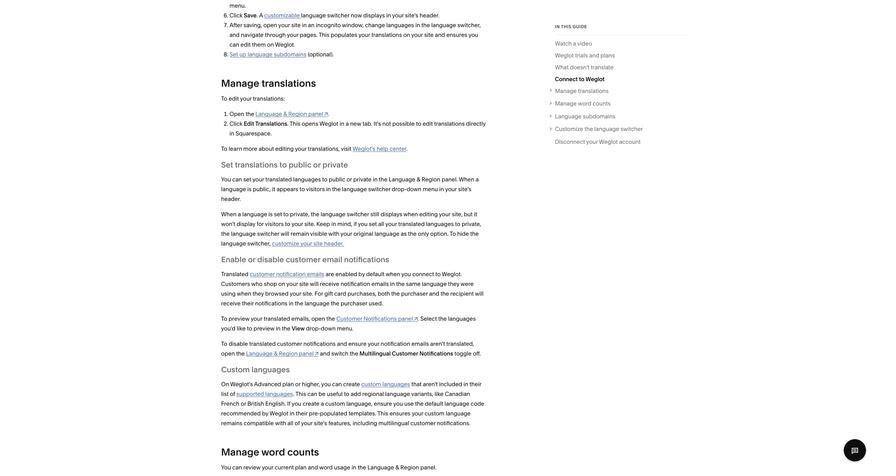 Task type: vqa. For each thing, say whether or not it's contained in the screenshot.
ONLY)
no



Task type: describe. For each thing, give the bounding box(es) containing it.
emails inside to disable translated customer notifications and ensure your notification emails aren't translated, open the
[[412, 341, 429, 348]]

language subdomains button
[[548, 112, 688, 121]]

0 horizontal spatial panel.
[[421, 465, 437, 472]]

custom
[[221, 366, 250, 375]]

1 vertical spatial receive
[[221, 300, 241, 307]]

0 horizontal spatial on
[[267, 41, 274, 48]]

. this can be useful to add regional language variants, like canadian french or british english. if you create a custom language, ensure you use the default language code recommended by weglot in their pre-populated templates. this ensures your custom language remains compatible with all of your site's features, including multilingual customer notifications.
[[221, 391, 485, 427]]

open inside click save . a customizable language switcher now displays in your site's header. after saving, open your site in an incognito window, change languages in the language switcher, and navigate through your pages. this populates your translations on your site and ensures you can edit them on weglot. set up language subdomains (optional).
[[264, 22, 277, 29]]

0 vertical spatial on
[[404, 32, 410, 39]]

but
[[464, 211, 473, 218]]

2 vertical spatial word
[[319, 465, 333, 472]]

translate
[[591, 64, 614, 71]]

1 vertical spatial plan
[[295, 465, 307, 472]]

0 vertical spatial notifications
[[344, 255, 390, 265]]

or left higher,
[[295, 381, 301, 388]]

features,
[[329, 420, 352, 427]]

. right help
[[407, 146, 408, 153]]

display
[[237, 221, 256, 228]]

to down the appears
[[284, 211, 289, 218]]

on weglot's advanced plan or higher, you can create custom languages
[[221, 381, 410, 388]]

opens
[[302, 120, 319, 127]]

menu.
[[337, 326, 354, 333]]

click for click save . a customizable language switcher now displays in your site's header. after saving, open your site in an incognito window, change languages in the language switcher, and navigate through your pages. this populates your translations on your site and ensures you can edit them on weglot. set up language subdomains (optional).
[[230, 12, 243, 19]]

customizable
[[265, 12, 300, 19]]

translations inside dropdown button
[[578, 88, 609, 95]]

not
[[383, 120, 391, 127]]

be
[[319, 391, 326, 398]]

set up language subdomains link
[[230, 51, 307, 58]]

customize your site header.
[[272, 240, 344, 247]]

0 vertical spatial notification
[[276, 271, 306, 278]]

possible
[[393, 120, 415, 127]]

. inside click save . a customizable language switcher now displays in your site's header. after saving, open your site in an incognito window, change languages in the language switcher, and navigate through your pages. this populates your translations on your site and ensures you can edit them on weglot. set up language subdomains (optional).
[[257, 12, 258, 19]]

account
[[620, 138, 641, 145]]

their inside are enabled by default when you connect to weglot. customers who shop on your site will receive notification emails in the same language they were using when they browsed your site. for gift card purchases, both the purchaser and the recipient will receive their notifications in the language the purchaser used.
[[242, 300, 254, 307]]

0 horizontal spatial word
[[262, 447, 285, 459]]

remains
[[221, 420, 243, 427]]

translated left emails,
[[264, 316, 290, 323]]

and inside to disable translated customer notifications and ensure your notification emails aren't translated, open the
[[337, 341, 347, 348]]

translated inside you can set your translated languages to public or private in the language & region panel. when a language is public, it appears to visitors in the language switcher drop-down menu in your site's header.
[[266, 176, 292, 183]]

supported languages
[[237, 391, 293, 398]]

menu
[[423, 186, 438, 193]]

0 horizontal spatial counts
[[288, 447, 319, 459]]

disable inside to disable translated customer notifications and ensure your notification emails aren't translated, open the
[[229, 341, 248, 348]]

translated inside to disable translated customer notifications and ensure your notification emails aren't translated, open the
[[249, 341, 276, 348]]

included
[[439, 381, 463, 388]]

1 vertical spatial edit
[[229, 95, 239, 102]]

site inside are enabled by default when you connect to weglot. customers who shop on your site will receive notification emails in the same language they were using when they browsed your site. for gift card purchases, both the purchaser and the recipient will receive their notifications in the language the purchaser used.
[[300, 281, 309, 288]]

languages inside click save . a customizable language switcher now displays in your site's header. after saving, open your site in an incognito window, change languages in the language switcher, and navigate through your pages. this populates your translations on your site and ensures you can edit them on weglot. set up language subdomains (optional).
[[387, 22, 414, 29]]

aren't
[[430, 341, 445, 348]]

new
[[350, 120, 361, 127]]

0 horizontal spatial private
[[323, 161, 348, 170]]

directly
[[466, 120, 486, 127]]

you inside are enabled by default when you connect to weglot. customers who shop on your site will receive notification emails in the same language they were using when they browsed your site. for gift card purchases, both the purchaser and the recipient will receive their notifications in the language the purchaser used.
[[402, 271, 411, 278]]

what doesn't translate link
[[555, 62, 614, 74]]

. for .
[[328, 111, 330, 118]]

with inside . this can be useful to add regional language variants, like canadian french or british english. if you create a custom language, ensure you use the default language code recommended by weglot in their pre-populated templates. this ensures your custom language remains compatible with all of your site's features, including multilingual customer notifications.
[[275, 420, 286, 427]]

all inside . this can be useful to add regional language variants, like canadian french or british english. if you create a custom language, ensure you use the default language code recommended by weglot in their pre-populated templates. this ensures your custom language remains compatible with all of your site's features, including multilingual customer notifications.
[[288, 420, 294, 427]]

weglot trials and plans link
[[555, 51, 615, 62]]

weglot. inside click save . a customizable language switcher now displays in your site's header. after saving, open your site in an incognito window, change languages in the language switcher, and navigate through your pages. this populates your translations on your site and ensures you can edit them on weglot. set up language subdomains (optional).
[[275, 41, 295, 48]]

. for . this can be useful to add regional language variants, like canadian french or british english. if you create a custom language, ensure you use the default language code recommended by weglot in their pre-populated templates. this ensures your custom language remains compatible with all of your site's features, including multilingual customer notifications.
[[293, 391, 294, 398]]

language inside dropdown button
[[595, 126, 620, 133]]

translations:
[[253, 95, 285, 102]]

won't
[[221, 221, 235, 228]]

manage down connect
[[555, 88, 577, 95]]

it's
[[374, 120, 381, 127]]

create inside . this can be useful to add regional language variants, like canadian french or british english. if you create a custom language, ensure you use the default language code recommended by weglot in their pre-populated templates. this ensures your custom language remains compatible with all of your site's features, including multilingual customer notifications.
[[303, 401, 320, 408]]

who
[[251, 281, 263, 288]]

used.
[[369, 300, 383, 307]]

gift
[[325, 291, 333, 298]]

customize the language switcher link
[[555, 124, 688, 134]]

on
[[221, 381, 229, 388]]

you inside when a language is set to private, the language switcher still displays when editing your site, but it won't display for visitors to your site. keep in mind, if you set all your translated languages to private, the language switcher will remain visible with your original language as the only option. to hide the language switcher,
[[358, 221, 368, 228]]

0 vertical spatial weglot's
[[353, 146, 376, 153]]

you can set your translated languages to public or private in the language & region panel. when a language is public, it appears to visitors in the language switcher drop-down menu in your site's header.
[[221, 176, 479, 203]]

to down translations,
[[322, 176, 328, 183]]

switcher inside dropdown button
[[621, 126, 643, 133]]

by inside are enabled by default when you connect to weglot. customers who shop on your site will receive notification emails in the same language they were using when they browsed your site. for gift card purchases, both the purchaser and the recipient will receive their notifications in the language the purchaser used.
[[359, 271, 365, 278]]

select
[[421, 316, 437, 323]]

weglot down watch
[[555, 52, 574, 59]]

weglot inside . this can be useful to add regional language variants, like canadian french or british english. if you create a custom language, ensure you use the default language code recommended by weglot in their pre-populated templates. this ensures your custom language remains compatible with all of your site's features, including multilingual customer notifications.
[[270, 411, 289, 418]]

of inside . this can be useful to add regional language variants, like canadian french or british english. if you create a custom language, ensure you use the default language code recommended by weglot in their pre-populated templates. this ensures your custom language remains compatible with all of your site's features, including multilingual customer notifications.
[[295, 420, 300, 427]]

word inside dropdown button
[[578, 100, 592, 107]]

translations inside click save . a customizable language switcher now displays in your site's header. after saving, open your site in an incognito window, change languages in the language switcher, and navigate through your pages. this populates your translations on your site and ensures you can edit them on weglot. set up language subdomains (optional).
[[372, 32, 402, 39]]

notifications.
[[437, 420, 471, 427]]

header. inside click save . a customizable language switcher now displays in your site's header. after saving, open your site in an incognito window, change languages in the language switcher, and navigate through your pages. this populates your translations on your site and ensures you can edit them on weglot. set up language subdomains (optional).
[[420, 12, 440, 19]]

to for to disable translated customer notifications and ensure your notification emails aren't translated, open the
[[221, 341, 227, 348]]

enable
[[221, 255, 246, 265]]

translated inside when a language is set to private, the language switcher still displays when editing your site, but it won't display for visitors to your site. keep in mind, if you set all your translated languages to private, the language switcher will remain visible with your original language as the only option. to hide the language switcher,
[[399, 221, 425, 228]]

compatible
[[244, 420, 274, 427]]

connect
[[555, 76, 578, 83]]

emails,
[[292, 316, 310, 323]]

it inside when a language is set to private, the language switcher still displays when editing your site, but it won't display for visitors to your site. keep in mind, if you set all your translated languages to private, the language switcher will remain visible with your original language as the only option. to hide the language switcher,
[[474, 211, 478, 218]]

0 vertical spatial emails
[[307, 271, 325, 278]]

with inside when a language is set to private, the language switcher still displays when editing your site, but it won't display for visitors to your site. keep in mind, if you set all your translated languages to private, the language switcher will remain visible with your original language as the only option. to hide the language switcher,
[[329, 231, 340, 238]]

templates.
[[349, 411, 377, 418]]

click save . a customizable language switcher now displays in your site's header. after saving, open your site in an incognito window, change languages in the language switcher, and navigate through your pages. this populates your translations on your site and ensures you can edit them on weglot. set up language subdomains (optional).
[[230, 12, 481, 58]]

or inside you can set your translated languages to public or private in the language & region panel. when a language is public, it appears to visitors in the language switcher drop-down menu in your site's header.
[[347, 176, 352, 183]]

public,
[[253, 186, 271, 193]]

0 vertical spatial receive
[[320, 281, 340, 288]]

enabled
[[336, 271, 357, 278]]

when a language is set to private, the language switcher still displays when editing your site, but it won't display for visitors to your site. keep in mind, if you set all your translated languages to private, the language switcher will remain visible with your original language as the only option. to hide the language switcher,
[[221, 211, 482, 247]]

can left review
[[232, 465, 242, 472]]

a inside . this can be useful to add regional language variants, like canadian french or british english. if you create a custom language, ensure you use the default language code recommended by weglot in their pre-populated templates. this ensures your custom language remains compatible with all of your site's features, including multilingual customer notifications.
[[321, 401, 324, 408]]

1 horizontal spatial header.
[[324, 240, 344, 247]]

their inside . this can be useful to add regional language variants, like canadian french or british english. if you create a custom language, ensure you use the default language code recommended by weglot in their pre-populated templates. this ensures your custom language remains compatible with all of your site's features, including multilingual customer notifications.
[[296, 411, 308, 418]]

language & region panel for the
[[256, 111, 323, 118]]

0 horizontal spatial editing
[[275, 146, 294, 153]]

visible
[[310, 231, 327, 238]]

to down site, on the right top of the page
[[455, 221, 461, 228]]

the inside click save . a customizable language switcher now displays in your site's header. after saving, open your site in an incognito window, change languages in the language switcher, and navigate through your pages. this populates your translations on your site and ensures you can edit them on weglot. set up language subdomains (optional).
[[422, 22, 430, 29]]

site's
[[458, 186, 472, 193]]

open inside to disable translated customer notifications and ensure your notification emails aren't translated, open the
[[221, 351, 235, 358]]

language & region panel link for the
[[256, 111, 328, 118]]

in
[[555, 24, 560, 29]]

customize the language switcher
[[555, 126, 643, 133]]

to preview your translated emails, open the
[[221, 316, 337, 323]]

enable or disable customer email notifications
[[221, 255, 390, 265]]

now
[[351, 12, 362, 19]]

what
[[555, 64, 569, 71]]

supported languages link
[[237, 391, 293, 398]]

and inside are enabled by default when you connect to weglot. customers who shop on your site will receive notification emails in the same language they were using when they browsed your site. for gift card purchases, both the purchaser and the recipient will receive their notifications in the language the purchaser used.
[[429, 291, 440, 298]]

0 horizontal spatial manage word counts
[[221, 447, 319, 459]]

translations up translations:
[[262, 78, 316, 89]]

0 horizontal spatial when
[[237, 291, 251, 298]]

weglot down customize the language switcher dropdown button
[[600, 138, 618, 145]]

ensures inside . this can be useful to add regional language variants, like canadian french or british english. if you create a custom language, ensure you use the default language code recommended by weglot in their pre-populated templates. this ensures your custom language remains compatible with all of your site's features, including multilingual customer notifications.
[[390, 411, 411, 418]]

a inside . this opens weglot in a new tab. it's not possible to edit translations directly in squarespace.
[[346, 120, 349, 127]]

through
[[265, 32, 286, 39]]

connect to weglot link
[[555, 74, 605, 86]]

language,
[[347, 401, 373, 408]]

of inside that aren't included in their list of
[[230, 391, 235, 398]]

aren't
[[423, 381, 438, 388]]

connect
[[413, 271, 434, 278]]

you for you can review your current plan and word usage in the language & region panel.
[[221, 465, 231, 472]]

set inside you can set your translated languages to public or private in the language & region panel. when a language is public, it appears to visitors in the language switcher drop-down menu in your site's header.
[[244, 176, 252, 183]]

languages left that
[[383, 381, 410, 388]]

0 horizontal spatial down
[[321, 326, 336, 333]]

weglot down translate
[[586, 76, 605, 83]]

2 horizontal spatial custom
[[425, 411, 445, 418]]

manage word counts inside dropdown button
[[555, 100, 611, 107]]

0 horizontal spatial private,
[[290, 211, 310, 218]]

site's inside click save . a customizable language switcher now displays in your site's header. after saving, open your site in an incognito window, change languages in the language switcher, and navigate through your pages. this populates your translations on your site and ensures you can edit them on weglot. set up language subdomains (optional).
[[405, 12, 419, 19]]

subdomains inside language subdomains link
[[583, 113, 616, 120]]

manage translations inside dropdown button
[[555, 88, 609, 95]]

2 horizontal spatial set
[[369, 221, 377, 228]]

when inside when a language is set to private, the language switcher still displays when editing your site, but it won't display for visitors to your site. keep in mind, if you set all your translated languages to private, the language switcher will remain visible with your original language as the only option. to hide the language switcher,
[[221, 211, 237, 218]]

remain
[[291, 231, 309, 238]]

. this opens weglot in a new tab. it's not possible to edit translations directly in squarespace.
[[230, 120, 486, 137]]

and inside weglot trials and plans link
[[590, 52, 600, 59]]

1 horizontal spatial notifications
[[420, 351, 453, 358]]

option.
[[431, 231, 449, 238]]

current
[[275, 465, 294, 472]]

language inside language subdomains link
[[555, 113, 582, 120]]

1 vertical spatial open
[[312, 316, 325, 323]]

1 vertical spatial set
[[274, 211, 282, 218]]

edit inside . this opens weglot in a new tab. it's not possible to edit translations directly in squarespace.
[[423, 120, 433, 127]]

. select the languages you'd like to preview in the
[[221, 316, 476, 333]]

customize your site header. link
[[272, 240, 344, 247]]

will inside when a language is set to private, the language switcher still displays when editing your site, but it won't display for visitors to your site. keep in mind, if you set all your translated languages to private, the language switcher will remain visible with your original language as the only option. to hide the language switcher,
[[281, 231, 289, 238]]

customer notifications panel link
[[337, 316, 418, 323]]

translated
[[221, 271, 249, 278]]

you inside click save . a customizable language switcher now displays in your site's header. after saving, open your site in an incognito window, change languages in the language switcher, and navigate through your pages. this populates your translations on your site and ensures you can edit them on weglot. set up language subdomains (optional).
[[469, 32, 479, 39]]

set translations to public or private
[[221, 161, 348, 170]]

or right enable
[[248, 255, 256, 265]]

. for . select the languages you'd like to preview in the
[[418, 316, 419, 323]]

1 vertical spatial panel
[[398, 316, 413, 323]]

1 vertical spatial purchaser
[[341, 300, 368, 307]]

weglot inside . this opens weglot in a new tab. it's not possible to edit translations directly in squarespace.
[[320, 120, 339, 127]]

customer inside to disable translated customer notifications and ensure your notification emails aren't translated, open the
[[277, 341, 302, 348]]

using
[[221, 291, 236, 298]]

their inside that aren't included in their list of
[[470, 381, 482, 388]]

customize the language switcher button
[[548, 124, 688, 134]]

languages inside when a language is set to private, the language switcher still displays when editing your site, but it won't display for visitors to your site. keep in mind, if you set all your translated languages to private, the language switcher will remain visible with your original language as the only option. to hide the language switcher,
[[426, 221, 454, 228]]

this down higher,
[[296, 391, 306, 398]]

you can review your current plan and word usage in the language & region panel.
[[221, 465, 437, 472]]

translations,
[[308, 146, 340, 153]]

language inside you can set your translated languages to public or private in the language & region panel. when a language is public, it appears to visitors in the language switcher drop-down menu in your site's header.
[[389, 176, 416, 183]]

region inside you can set your translated languages to public or private in the language & region panel. when a language is public, it appears to visitors in the language switcher drop-down menu in your site's header.
[[422, 176, 441, 183]]

translations
[[255, 120, 287, 127]]

to up customize
[[285, 221, 291, 228]]

1 vertical spatial they
[[253, 291, 264, 298]]

if
[[287, 401, 291, 408]]

shop
[[264, 281, 277, 288]]

1 vertical spatial custom
[[326, 401, 345, 408]]

to down what doesn't translate link
[[580, 76, 585, 83]]

watch a video
[[555, 40, 593, 47]]

0 vertical spatial create
[[343, 381, 360, 388]]

0 vertical spatial they
[[448, 281, 460, 288]]

& inside you can set your translated languages to public or private in the language & region panel. when a language is public, it appears to visitors in the language switcher drop-down menu in your site's header.
[[417, 176, 421, 183]]

subdomains inside click save . a customizable language switcher now displays in your site's header. after saving, open your site in an incognito window, change languages in the language switcher, and navigate through your pages. this populates your translations on your site and ensures you can edit them on weglot. set up language subdomains (optional).
[[274, 51, 307, 58]]

customers
[[221, 281, 250, 288]]

video
[[578, 40, 593, 47]]

down inside you can set your translated languages to public or private in the language & region panel. when a language is public, it appears to visitors in the language switcher drop-down menu in your site's header.
[[407, 186, 422, 193]]

notification inside to disable translated customer notifications and ensure your notification emails aren't translated, open the
[[381, 341, 410, 348]]

default inside are enabled by default when you connect to weglot. customers who shop on your site will receive notification emails in the same language they were using when they browsed your site. for gift card purchases, both the purchaser and the recipient will receive their notifications in the language the purchaser used.
[[366, 271, 385, 278]]

languages inside you can set your translated languages to public or private in the language & region panel. when a language is public, it appears to visitors in the language switcher drop-down menu in your site's header.
[[293, 176, 321, 183]]

can inside click save . a customizable language switcher now displays in your site's header. after saving, open your site in an incognito window, change languages in the language switcher, and navigate through your pages. this populates your translations on your site and ensures you can edit them on weglot. set up language subdomains (optional).
[[230, 41, 239, 48]]

to up the appears
[[280, 161, 287, 170]]

this inside click save . a customizable language switcher now displays in your site's header. after saving, open your site in an incognito window, change languages in the language switcher, and navigate through your pages. this populates your translations on your site and ensures you can edit them on weglot. set up language subdomains (optional).
[[319, 32, 330, 39]]

1 vertical spatial private,
[[462, 221, 482, 228]]

language subdomains
[[555, 113, 616, 120]]

site. inside are enabled by default when you connect to weglot. customers who shop on your site will receive notification emails in the same language they were using when they browsed your site. for gift card purchases, both the purchaser and the recipient will receive their notifications in the language the purchaser used.
[[303, 291, 313, 298]]

1 vertical spatial will
[[310, 281, 319, 288]]

to learn more about editing your translations, visit weglot's help center .
[[221, 146, 408, 153]]

1 horizontal spatial purchaser
[[401, 291, 428, 298]]

the inside . this can be useful to add regional language variants, like canadian french or british english. if you create a custom language, ensure you use the default language code recommended by weglot in their pre-populated templates. this ensures your custom language remains compatible with all of your site's features, including multilingual customer notifications.
[[415, 401, 424, 408]]

drop- inside you can set your translated languages to public or private in the language & region panel. when a language is public, it appears to visitors in the language switcher drop-down menu in your site's header.
[[392, 186, 407, 193]]

0 horizontal spatial weglot's
[[230, 381, 253, 388]]

save
[[244, 12, 257, 19]]

editing inside when a language is set to private, the language switcher still displays when editing your site, but it won't display for visitors to your site. keep in mind, if you set all your translated languages to private, the language switcher will remain visible with your original language as the only option. to hide the language switcher,
[[420, 211, 438, 218]]

counts inside dropdown button
[[593, 100, 611, 107]]

disconnect your weglot account link
[[555, 137, 641, 149]]

0 horizontal spatial preview
[[229, 316, 250, 323]]

to for to edit your translations:
[[221, 95, 227, 102]]

emails inside are enabled by default when you connect to weglot. customers who shop on your site will receive notification emails in the same language they were using when they browsed your site. for gift card purchases, both the purchaser and the recipient will receive their notifications in the language the purchaser used.
[[372, 281, 389, 288]]

weglot. inside are enabled by default when you connect to weglot. customers who shop on your site will receive notification emails in the same language they were using when they browsed your site. for gift card purchases, both the purchaser and the recipient will receive their notifications in the language the purchaser used.
[[442, 271, 462, 278]]

set inside click save . a customizable language switcher now displays in your site's header. after saving, open your site in an incognito window, change languages in the language switcher, and navigate through your pages. this populates your translations on your site and ensures you can edit them on weglot. set up language subdomains (optional).
[[230, 51, 238, 58]]

0 vertical spatial public
[[289, 161, 312, 170]]

panel. inside you can set your translated languages to public or private in the language & region panel. when a language is public, it appears to visitors in the language switcher drop-down menu in your site's header.
[[442, 176, 458, 183]]

variants,
[[412, 391, 434, 398]]

populates
[[331, 32, 358, 39]]



Task type: locate. For each thing, give the bounding box(es) containing it.
2 you from the top
[[221, 465, 231, 472]]

2 horizontal spatial when
[[404, 211, 418, 218]]

1 horizontal spatial editing
[[420, 211, 438, 218]]

1 you from the top
[[221, 176, 231, 183]]

the inside dropdown button
[[585, 126, 593, 133]]

edit inside click save . a customizable language switcher now displays in your site's header. after saving, open your site in an incognito window, change languages in the language switcher, and navigate through your pages. this populates your translations on your site and ensures you can edit them on weglot. set up language subdomains (optional).
[[241, 41, 251, 48]]

. inside . this can be useful to add regional language variants, like canadian french or british english. if you create a custom language, ensure you use the default language code recommended by weglot in their pre-populated templates. this ensures your custom language remains compatible with all of your site's features, including multilingual customer notifications.
[[293, 391, 294, 398]]

in inside that aren't included in their list of
[[464, 381, 469, 388]]

switcher up if
[[347, 211, 369, 218]]

all inside when a language is set to private, the language switcher still displays when editing your site, but it won't display for visitors to your site. keep in mind, if you set all your translated languages to private, the language switcher will remain visible with your original language as the only option. to hide the language switcher,
[[379, 221, 384, 228]]

0 vertical spatial language & region panel
[[256, 111, 323, 118]]

when
[[459, 176, 475, 183], [221, 211, 237, 218]]

0 horizontal spatial site's
[[314, 420, 327, 427]]

manage word counts up the language subdomains
[[555, 100, 611, 107]]

emails left are
[[307, 271, 325, 278]]

higher,
[[302, 381, 320, 388]]

. down on weglot's advanced plan or higher, you can create custom languages
[[293, 391, 294, 398]]

is inside when a language is set to private, the language switcher still displays when editing your site, but it won't display for visitors to your site. keep in mind, if you set all your translated languages to private, the language switcher will remain visible with your original language as the only option. to hide the language switcher,
[[269, 211, 273, 218]]

0 horizontal spatial create
[[303, 401, 320, 408]]

0 vertical spatial notifications
[[364, 316, 397, 323]]

manage up to edit your translations: on the top left
[[221, 78, 259, 89]]

all
[[379, 221, 384, 228], [288, 420, 294, 427]]

open
[[230, 111, 244, 118]]

by inside . this can be useful to add regional language variants, like canadian french or british english. if you create a custom language, ensure you use the default language code recommended by weglot in their pre-populated templates. this ensures your custom language remains compatible with all of your site's features, including multilingual customer notifications.
[[262, 411, 269, 418]]

0 horizontal spatial is
[[248, 186, 252, 193]]

2 horizontal spatial open
[[312, 316, 325, 323]]

trials
[[576, 52, 588, 59]]

customize
[[555, 126, 584, 133]]

0 horizontal spatial drop-
[[306, 326, 321, 333]]

1 horizontal spatial plan
[[295, 465, 307, 472]]

. for . this opens weglot in a new tab. it's not possible to edit translations directly in squarespace.
[[287, 120, 289, 127]]

this up multilingual
[[378, 411, 388, 418]]

this left opens
[[290, 120, 301, 127]]

switch
[[332, 351, 349, 358]]

&
[[284, 111, 287, 118], [417, 176, 421, 183], [274, 351, 278, 358], [396, 465, 399, 472]]

(optional).
[[308, 51, 334, 58]]

translated up as
[[399, 221, 425, 228]]

to edit your translations:
[[221, 95, 285, 102]]

1 horizontal spatial by
[[359, 271, 365, 278]]

as
[[401, 231, 407, 238]]

editing up only
[[420, 211, 438, 218]]

in inside . this can be useful to add regional language variants, like canadian french or british english. if you create a custom language, ensure you use the default language code recommended by weglot in their pre-populated templates. this ensures your custom language remains compatible with all of your site's features, including multilingual customer notifications.
[[290, 411, 295, 418]]

translated customer notification emails
[[221, 271, 325, 278]]

when
[[404, 211, 418, 218], [386, 271, 400, 278], [237, 291, 251, 298]]

will up customize
[[281, 231, 289, 238]]

in inside when a language is set to private, the language switcher still displays when editing your site, but it won't display for visitors to your site. keep in mind, if you set all your translated languages to private, the language switcher will remain visible with your original language as the only option. to hide the language switcher,
[[332, 221, 336, 228]]

with down keep
[[329, 231, 340, 238]]

can
[[230, 41, 239, 48], [232, 176, 242, 183], [332, 381, 342, 388], [308, 391, 317, 398], [232, 465, 242, 472]]

guide
[[573, 24, 588, 29]]

ensure down regional
[[374, 401, 392, 408]]

1 vertical spatial like
[[435, 391, 444, 398]]

1 horizontal spatial it
[[474, 211, 478, 218]]

1 horizontal spatial site's
[[405, 12, 419, 19]]

advanced
[[254, 381, 281, 388]]

populated
[[320, 411, 348, 418]]

manage word counts button
[[548, 99, 688, 109]]

view
[[292, 326, 305, 333]]

1 vertical spatial all
[[288, 420, 294, 427]]

if
[[354, 221, 357, 228]]

1 horizontal spatial disable
[[257, 255, 284, 265]]

customer inside . this can be useful to add regional language variants, like canadian french or british english. if you create a custom language, ensure you use the default language code recommended by weglot in their pre-populated templates. this ensures your custom language remains compatible with all of your site's features, including multilingual customer notifications.
[[411, 420, 436, 427]]

like right you'd
[[237, 326, 246, 333]]

panel for .
[[309, 111, 323, 118]]

1 horizontal spatial set
[[274, 211, 282, 218]]

counts
[[593, 100, 611, 107], [288, 447, 319, 459]]

panel up opens
[[309, 111, 323, 118]]

2 horizontal spatial on
[[404, 32, 410, 39]]

0 vertical spatial ensure
[[349, 341, 367, 348]]

or up recommended
[[241, 401, 246, 408]]

1 click from the top
[[230, 12, 243, 19]]

0 vertical spatial disable
[[257, 255, 284, 265]]

0 horizontal spatial of
[[230, 391, 235, 398]]

to right 'possible'
[[416, 120, 422, 127]]

1 horizontal spatial subdomains
[[583, 113, 616, 120]]

1 vertical spatial customer
[[392, 351, 418, 358]]

. left the select
[[418, 316, 419, 323]]

2 click from the top
[[230, 120, 243, 127]]

0 horizontal spatial manage translations
[[221, 78, 316, 89]]

language & region panel up translations
[[256, 111, 323, 118]]

1 vertical spatial panel.
[[421, 465, 437, 472]]

review
[[244, 465, 261, 472]]

weglot's right visit
[[353, 146, 376, 153]]

1 horizontal spatial drop-
[[392, 186, 407, 193]]

weglot. up were
[[442, 271, 462, 278]]

code
[[471, 401, 485, 408]]

visitors
[[306, 186, 325, 193], [265, 221, 284, 228]]

squarespace.
[[236, 130, 272, 137]]

1 vertical spatial language & region panel link
[[246, 351, 319, 358]]

and
[[230, 32, 240, 39], [435, 32, 445, 39], [590, 52, 600, 59], [429, 291, 440, 298], [337, 341, 347, 348], [320, 351, 330, 358], [308, 465, 318, 472]]

when up won't
[[221, 211, 237, 218]]

0 vertical spatial is
[[248, 186, 252, 193]]

to right the appears
[[300, 186, 305, 193]]

displays up change
[[364, 12, 385, 19]]

0 horizontal spatial notifications
[[364, 316, 397, 323]]

notifications inside are enabled by default when you connect to weglot. customers who shop on your site will receive notification emails in the same language they were using when they browsed your site. for gift card purchases, both the purchaser and the recipient will receive their notifications in the language the purchaser used.
[[255, 300, 288, 307]]

language & region panel link for disable
[[246, 351, 319, 358]]

language & region panel link
[[256, 111, 328, 118], [246, 351, 319, 358]]

displays right still at the top left of the page
[[381, 211, 403, 218]]

languages down "recipient"
[[448, 316, 476, 323]]

what doesn't translate
[[555, 64, 614, 71]]

default inside . this can be useful to add regional language variants, like canadian french or british english. if you create a custom language, ensure you use the default language code recommended by weglot in their pre-populated templates. this ensures your custom language remains compatible with all of your site's features, including multilingual customer notifications.
[[425, 401, 444, 408]]

on inside are enabled by default when you connect to weglot. customers who shop on your site will receive notification emails in the same language they were using when they browsed your site. for gift card purchases, both the purchaser and the recipient will receive their notifications in the language the purchaser used.
[[279, 281, 285, 288]]

hide
[[458, 231, 469, 238]]

to right connect
[[436, 271, 441, 278]]

both
[[378, 291, 390, 298]]

0 horizontal spatial when
[[221, 211, 237, 218]]

use
[[405, 401, 414, 408]]

. inside . this opens weglot in a new tab. it's not possible to edit translations directly in squarespace.
[[287, 120, 289, 127]]

public inside you can set your translated languages to public or private in the language & region panel. when a language is public, it appears to visitors in the language switcher drop-down menu in your site's header.
[[329, 176, 346, 183]]

default up both
[[366, 271, 385, 278]]

disconnect your weglot account
[[555, 138, 641, 145]]

change
[[365, 22, 385, 29]]

2 horizontal spatial their
[[470, 381, 482, 388]]

displays inside when a language is set to private, the language switcher still displays when editing your site, but it won't display for visitors to your site. keep in mind, if you set all your translated languages to private, the language switcher will remain visible with your original language as the only option. to hide the language switcher,
[[381, 211, 403, 218]]

customer notifications panel
[[337, 316, 413, 323]]

1 vertical spatial set
[[221, 161, 233, 170]]

ensure inside to disable translated customer notifications and ensure your notification emails aren't translated, open the
[[349, 341, 367, 348]]

canadian
[[445, 391, 470, 398]]

can up "useful"
[[332, 381, 342, 388]]

like
[[237, 326, 246, 333], [435, 391, 444, 398]]

customer up the who
[[250, 271, 275, 278]]

it right but
[[474, 211, 478, 218]]

subdomains down through
[[274, 51, 307, 58]]

manage up the language subdomains
[[555, 100, 577, 107]]

0 vertical spatial editing
[[275, 146, 294, 153]]

site. left for on the bottom left of the page
[[303, 291, 313, 298]]

plan
[[283, 381, 294, 388], [295, 465, 307, 472]]

private, down but
[[462, 221, 482, 228]]

languages up advanced
[[252, 366, 290, 375]]

2 vertical spatial set
[[369, 221, 377, 228]]

1 vertical spatial site.
[[303, 291, 313, 298]]

you down learn
[[221, 176, 231, 183]]

your inside to disable translated customer notifications and ensure your notification emails aren't translated, open the
[[368, 341, 380, 348]]

ensure inside . this can be useful to add regional language variants, like canadian french or british english. if you create a custom language, ensure you use the default language code recommended by weglot in their pre-populated templates. this ensures your custom language remains compatible with all of your site's features, including multilingual customer notifications.
[[374, 401, 392, 408]]

their up code
[[470, 381, 482, 388]]

2 vertical spatial open
[[221, 351, 235, 358]]

0 vertical spatial will
[[281, 231, 289, 238]]

the inside to disable translated customer notifications and ensure your notification emails aren't translated, open the
[[236, 351, 245, 358]]

visitors inside when a language is set to private, the language switcher still displays when editing your site, but it won't display for visitors to your site. keep in mind, if you set all your translated languages to private, the language switcher will remain visible with your original language as the only option. to hide the language switcher,
[[265, 221, 284, 228]]

you inside you can set your translated languages to public or private in the language & region panel. when a language is public, it appears to visitors in the language switcher drop-down menu in your site's header.
[[221, 176, 231, 183]]

it right public,
[[272, 186, 275, 193]]

1 vertical spatial ensures
[[390, 411, 411, 418]]

language & region panel link up opens
[[256, 111, 328, 118]]

open the
[[230, 111, 256, 118]]

receive down are
[[320, 281, 340, 288]]

switcher down for
[[257, 231, 280, 238]]

disconnect
[[555, 138, 586, 145]]

help
[[377, 146, 389, 153]]

0 vertical spatial set
[[244, 176, 252, 183]]

to inside are enabled by default when you connect to weglot. customers who shop on your site will receive notification emails in the same language they were using when they browsed your site. for gift card purchases, both the purchaser and the recipient will receive their notifications in the language the purchaser used.
[[436, 271, 441, 278]]

languages up english. in the left bottom of the page
[[266, 391, 293, 398]]

0 vertical spatial customer
[[337, 316, 363, 323]]

0 vertical spatial counts
[[593, 100, 611, 107]]

private, up remain
[[290, 211, 310, 218]]

1 vertical spatial click
[[230, 120, 243, 127]]

to for to preview your translated emails, open the
[[221, 316, 227, 323]]

about
[[259, 146, 274, 153]]

0 vertical spatial language & region panel link
[[256, 111, 328, 118]]

switcher, inside click save . a customizable language switcher now displays in your site's header. after saving, open your site in an incognito window, change languages in the language switcher, and navigate through your pages. this populates your translations on your site and ensures you can edit them on weglot. set up language subdomains (optional).
[[458, 22, 481, 29]]

off.
[[473, 351, 481, 358]]

header. inside you can set your translated languages to public or private in the language & region panel. when a language is public, it appears to visitors in the language switcher drop-down menu in your site's header.
[[221, 196, 241, 203]]

all down if
[[288, 420, 294, 427]]

panel.
[[442, 176, 458, 183], [421, 465, 437, 472]]

1 horizontal spatial when
[[386, 271, 400, 278]]

translations inside . this opens weglot in a new tab. it's not possible to edit translations directly in squarespace.
[[434, 120, 465, 127]]

word
[[578, 100, 592, 107], [262, 447, 285, 459], [319, 465, 333, 472]]

0 vertical spatial it
[[272, 186, 275, 193]]

view drop-down menu.
[[292, 326, 354, 333]]

0 horizontal spatial subdomains
[[274, 51, 307, 58]]

0 horizontal spatial public
[[289, 161, 312, 170]]

down
[[407, 186, 422, 193], [321, 326, 336, 333]]

visitors right the appears
[[306, 186, 325, 193]]

to inside . this opens weglot in a new tab. it's not possible to edit translations directly in squarespace.
[[416, 120, 422, 127]]

private,
[[290, 211, 310, 218], [462, 221, 482, 228]]

to inside to disable translated customer notifications and ensure your notification emails aren't translated, open the
[[221, 341, 227, 348]]

including
[[353, 420, 377, 427]]

ensures inside click save . a customizable language switcher now displays in your site's header. after saving, open your site in an incognito window, change languages in the language switcher, and navigate through your pages. this populates your translations on your site and ensures you can edit them on weglot. set up language subdomains (optional).
[[447, 32, 468, 39]]

they down the who
[[253, 291, 264, 298]]

click edit translations
[[230, 120, 287, 127]]

toggle
[[455, 351, 472, 358]]

0 horizontal spatial weglot.
[[275, 41, 295, 48]]

1 horizontal spatial all
[[379, 221, 384, 228]]

translations down more
[[235, 161, 278, 170]]

switcher up incognito
[[327, 12, 350, 19]]

0 horizontal spatial customer
[[337, 316, 363, 323]]

by up compatible
[[262, 411, 269, 418]]

public down visit
[[329, 176, 346, 183]]

to inside . this can be useful to add regional language variants, like canadian french or british english. if you create a custom language, ensure you use the default language code recommended by weglot in their pre-populated templates. this ensures your custom language remains compatible with all of your site's features, including multilingual customer notifications.
[[344, 391, 350, 398]]

when inside you can set your translated languages to public or private in the language & region panel. when a language is public, it appears to visitors in the language switcher drop-down menu in your site's header.
[[459, 176, 475, 183]]

or down to learn more about editing your translations, visit weglot's help center . on the left top of page
[[313, 161, 321, 170]]

language subdomains link
[[555, 112, 688, 121]]

notifications inside to disable translated customer notifications and ensure your notification emails aren't translated, open the
[[304, 341, 336, 348]]

a inside you can set your translated languages to public or private in the language & region panel. when a language is public, it appears to visitors in the language switcher drop-down menu in your site's header.
[[476, 176, 479, 183]]

set left up
[[230, 51, 238, 58]]

translated up custom languages
[[249, 341, 276, 348]]

you for you can set your translated languages to public or private in the language & region panel. when a language is public, it appears to visitors in the language switcher drop-down menu in your site's header.
[[221, 176, 231, 183]]

0 horizontal spatial by
[[262, 411, 269, 418]]

1 vertical spatial language & region panel
[[246, 351, 314, 358]]

drop- right view
[[306, 326, 321, 333]]

a inside 'link'
[[573, 40, 577, 47]]

2 vertical spatial on
[[279, 281, 285, 288]]

custom languages link
[[362, 381, 410, 388]]

pre-
[[309, 411, 320, 418]]

translations left 'directly'
[[434, 120, 465, 127]]

switcher inside click save . a customizable language switcher now displays in your site's header. after saving, open your site in an incognito window, change languages in the language switcher, and navigate through your pages. this populates your translations on your site and ensures you can edit them on weglot. set up language subdomains (optional).
[[327, 12, 350, 19]]

edit right 'possible'
[[423, 120, 433, 127]]

0 vertical spatial open
[[264, 22, 277, 29]]

this
[[319, 32, 330, 39], [290, 120, 301, 127], [296, 391, 306, 398], [378, 411, 388, 418]]

mind,
[[338, 221, 353, 228]]

plan right current
[[295, 465, 307, 472]]

notification up 'and switch the multilingual customer notifications toggle off.'
[[381, 341, 410, 348]]

1 horizontal spatial ensure
[[374, 401, 392, 408]]

0 vertical spatial preview
[[229, 316, 250, 323]]

doesn't
[[570, 64, 590, 71]]

subdomains up customize the language switcher
[[583, 113, 616, 120]]

1 horizontal spatial private
[[354, 176, 372, 183]]

click for click edit translations
[[230, 120, 243, 127]]

site,
[[452, 211, 463, 218]]

0 horizontal spatial plan
[[283, 381, 294, 388]]

emails up both
[[372, 281, 389, 288]]

2 vertical spatial will
[[475, 291, 484, 298]]

they
[[448, 281, 460, 288], [253, 291, 264, 298]]

1 horizontal spatial visitors
[[306, 186, 325, 193]]

disable up translated customer notification emails
[[257, 255, 284, 265]]

0 vertical spatial private,
[[290, 211, 310, 218]]

with down english. in the left bottom of the page
[[275, 420, 286, 427]]

regional
[[363, 391, 384, 398]]

1 horizontal spatial emails
[[372, 281, 389, 288]]

. inside . select the languages you'd like to preview in the
[[418, 316, 419, 323]]

manage word counts up current
[[221, 447, 319, 459]]

0 horizontal spatial all
[[288, 420, 294, 427]]

notifications down used.
[[364, 316, 397, 323]]

1 horizontal spatial notification
[[341, 281, 370, 288]]

can inside you can set your translated languages to public or private in the language & region panel. when a language is public, it appears to visitors in the language switcher drop-down menu in your site's header.
[[232, 176, 242, 183]]

weglot down english. in the left bottom of the page
[[270, 411, 289, 418]]

customer right multilingual
[[392, 351, 418, 358]]

0 horizontal spatial they
[[253, 291, 264, 298]]

it inside you can set your translated languages to public or private in the language & region panel. when a language is public, it appears to visitors in the language switcher drop-down menu in your site's header.
[[272, 186, 275, 193]]

0 vertical spatial plan
[[283, 381, 294, 388]]

displays inside click save . a customizable language switcher now displays in your site's header. after saving, open your site in an incognito window, change languages in the language switcher, and navigate through your pages. this populates your translations on your site and ensures you can edit them on weglot. set up language subdomains (optional).
[[364, 12, 385, 19]]

private
[[323, 161, 348, 170], [354, 176, 372, 183]]

is inside you can set your translated languages to public or private in the language & region panel. when a language is public, it appears to visitors in the language switcher drop-down menu in your site's header.
[[248, 186, 252, 193]]

0 horizontal spatial ensure
[[349, 341, 367, 348]]

all down still at the top left of the page
[[379, 221, 384, 228]]

manage translations button
[[548, 86, 688, 96]]

can left be
[[308, 391, 317, 398]]

create up the add
[[343, 381, 360, 388]]

1 vertical spatial emails
[[372, 281, 389, 288]]

switcher, inside when a language is set to private, the language switcher still displays when editing your site, but it won't display for visitors to your site. keep in mind, if you set all your translated languages to private, the language switcher will remain visible with your original language as the only option. to hide the language switcher,
[[248, 240, 271, 247]]

an
[[308, 22, 315, 29]]

weglot trials and plans
[[555, 52, 615, 59]]

emails left aren't on the bottom of the page
[[412, 341, 429, 348]]

panel for and switch the
[[299, 351, 314, 358]]

supported
[[237, 391, 264, 398]]

click up after
[[230, 12, 243, 19]]

1 horizontal spatial on
[[279, 281, 285, 288]]

. up . this opens weglot in a new tab. it's not possible to edit translations directly in squarespace.
[[328, 111, 330, 118]]

open
[[264, 22, 277, 29], [312, 316, 325, 323], [221, 351, 235, 358]]

on
[[404, 32, 410, 39], [267, 41, 274, 48], [279, 281, 285, 288]]

0 vertical spatial header.
[[420, 12, 440, 19]]

word left usage
[[319, 465, 333, 472]]

1 horizontal spatial like
[[435, 391, 444, 398]]

1 horizontal spatial custom
[[362, 381, 381, 388]]

switcher inside you can set your translated languages to public or private in the language & region panel. when a language is public, it appears to visitors in the language switcher drop-down menu in your site's header.
[[368, 186, 391, 193]]

0 horizontal spatial emails
[[307, 271, 325, 278]]

browsed
[[265, 291, 289, 298]]

to inside . select the languages you'd like to preview in the
[[247, 326, 252, 333]]

notifications down browsed
[[255, 300, 288, 307]]

1 vertical spatial it
[[474, 211, 478, 218]]

to for to learn more about editing your translations, visit weglot's help center .
[[221, 146, 227, 153]]

1 horizontal spatial down
[[407, 186, 422, 193]]

1 horizontal spatial panel.
[[442, 176, 458, 183]]

0 vertical spatial of
[[230, 391, 235, 398]]

2 horizontal spatial notification
[[381, 341, 410, 348]]

0 horizontal spatial visitors
[[265, 221, 284, 228]]

languages inside . select the languages you'd like to preview in the
[[448, 316, 476, 323]]

only
[[418, 231, 429, 238]]

preview down to preview your translated emails, open the on the left bottom
[[254, 326, 275, 333]]

site. inside when a language is set to private, the language switcher still displays when editing your site, but it won't display for visitors to your site. keep in mind, if you set all your translated languages to private, the language switcher will remain visible with your original language as the only option. to hide the language switcher,
[[305, 221, 315, 228]]

by
[[359, 271, 365, 278], [262, 411, 269, 418]]

0 horizontal spatial it
[[272, 186, 275, 193]]

preview inside . select the languages you'd like to preview in the
[[254, 326, 275, 333]]

weglot. down through
[[275, 41, 295, 48]]

0 vertical spatial site.
[[305, 221, 315, 228]]

when up as
[[404, 211, 418, 218]]

disable
[[257, 255, 284, 265], [229, 341, 248, 348]]

switcher
[[327, 12, 350, 19], [621, 126, 643, 133], [368, 186, 391, 193], [347, 211, 369, 218], [257, 231, 280, 238]]

this inside . this opens weglot in a new tab. it's not possible to edit translations directly in squarespace.
[[290, 120, 301, 127]]

when inside when a language is set to private, the language switcher still displays when editing your site, but it won't display for visitors to your site. keep in mind, if you set all your translated languages to private, the language switcher will remain visible with your original language as the only option. to hide the language switcher,
[[404, 211, 418, 218]]

0 horizontal spatial purchaser
[[341, 300, 368, 307]]

will up for on the bottom left of the page
[[310, 281, 319, 288]]

like inside . select the languages you'd like to preview in the
[[237, 326, 246, 333]]

1 vertical spatial on
[[267, 41, 274, 48]]

and switch the multilingual customer notifications toggle off.
[[319, 351, 481, 358]]

can inside . this can be useful to add regional language variants, like canadian french or british english. if you create a custom language, ensure you use the default language code recommended by weglot in their pre-populated templates. this ensures your custom language remains compatible with all of your site's features, including multilingual customer notifications.
[[308, 391, 317, 398]]

a inside when a language is set to private, the language switcher still displays when editing your site, but it won't display for visitors to your site. keep in mind, if you set all your translated languages to private, the language switcher will remain visible with your original language as the only option. to hide the language switcher,
[[238, 211, 241, 218]]

plan up if
[[283, 381, 294, 388]]

or down visit
[[347, 176, 352, 183]]

open up view drop-down menu.
[[312, 316, 325, 323]]

you
[[469, 32, 479, 39], [358, 221, 368, 228], [402, 271, 411, 278], [321, 381, 331, 388], [292, 401, 302, 408], [394, 401, 403, 408]]

1 vertical spatial editing
[[420, 211, 438, 218]]

like down aren't
[[435, 391, 444, 398]]

0 horizontal spatial notifications
[[255, 300, 288, 307]]

weglot's help center link
[[353, 146, 407, 153]]

their left pre-
[[296, 411, 308, 418]]

1 vertical spatial header.
[[221, 196, 241, 203]]

manage up review
[[221, 447, 259, 459]]

language & region panel link down view
[[246, 351, 319, 358]]

0 vertical spatial when
[[459, 176, 475, 183]]

notifications up enabled
[[344, 255, 390, 265]]

customer down customize your site header.
[[286, 255, 321, 265]]

like inside . this can be useful to add regional language variants, like canadian french or british english. if you create a custom language, ensure you use the default language code recommended by weglot in their pre-populated templates. this ensures your custom language remains compatible with all of your site's features, including multilingual customer notifications.
[[435, 391, 444, 398]]

usage
[[334, 465, 351, 472]]

click down open
[[230, 120, 243, 127]]

for
[[257, 221, 264, 228]]

their
[[242, 300, 254, 307], [470, 381, 482, 388], [296, 411, 308, 418]]

card
[[335, 291, 346, 298]]

when down customers
[[237, 291, 251, 298]]

word up the language subdomains
[[578, 100, 592, 107]]

region
[[289, 111, 307, 118], [422, 176, 441, 183], [279, 351, 298, 358], [401, 465, 419, 472]]

language & region panel for disable
[[246, 351, 314, 358]]

manage
[[221, 78, 259, 89], [555, 88, 577, 95], [555, 100, 577, 107], [221, 447, 259, 459]]

notifications down view drop-down menu.
[[304, 341, 336, 348]]

site's inside . this can be useful to add regional language variants, like canadian french or british english. if you create a custom language, ensure you use the default language code recommended by weglot in their pre-populated templates. this ensures your custom language remains compatible with all of your site's features, including multilingual customer notifications.
[[314, 420, 327, 427]]

still
[[371, 211, 380, 218]]

manage translations up translations:
[[221, 78, 316, 89]]

in inside . select the languages you'd like to preview in the
[[276, 326, 281, 333]]

0 horizontal spatial will
[[281, 231, 289, 238]]

2 vertical spatial custom
[[425, 411, 445, 418]]

1 horizontal spatial their
[[296, 411, 308, 418]]

you'd
[[221, 326, 236, 333]]

watch a video link
[[555, 39, 593, 51]]



